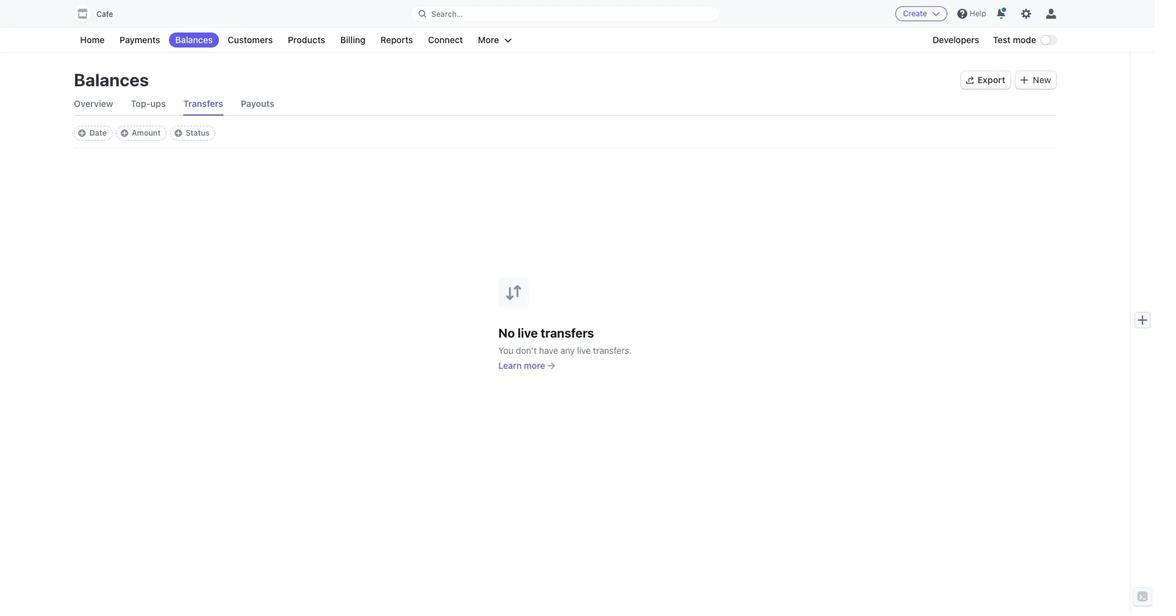 Task type: locate. For each thing, give the bounding box(es) containing it.
balances up overview
[[74, 69, 149, 90]]

live up don't
[[518, 326, 538, 340]]

amount
[[132, 128, 161, 138]]

transfers
[[541, 326, 594, 340]]

balances
[[175, 34, 213, 45], [74, 69, 149, 90]]

you
[[498, 345, 513, 356]]

Search… text field
[[411, 6, 719, 22]]

learn
[[498, 360, 522, 371]]

customers link
[[221, 33, 279, 48]]

add status image
[[174, 130, 182, 137]]

reports
[[380, 34, 413, 45]]

connect link
[[422, 33, 469, 48]]

export
[[978, 74, 1005, 85]]

home link
[[74, 33, 111, 48]]

new
[[1033, 74, 1051, 85]]

developers link
[[926, 33, 986, 48]]

transfers link
[[183, 93, 223, 115]]

test
[[993, 34, 1011, 45]]

live right any
[[577, 345, 591, 356]]

toolbar containing date
[[74, 126, 215, 141]]

customers
[[228, 34, 273, 45]]

home
[[80, 34, 105, 45]]

overview
[[74, 98, 113, 109]]

0 vertical spatial balances
[[175, 34, 213, 45]]

cafe
[[96, 9, 113, 19]]

balances right payments
[[175, 34, 213, 45]]

learn more
[[498, 360, 545, 371]]

top-ups
[[131, 98, 166, 109]]

top-
[[131, 98, 150, 109]]

1 vertical spatial live
[[577, 345, 591, 356]]

payouts link
[[241, 93, 274, 115]]

tab list
[[74, 93, 1056, 116]]

billing
[[340, 34, 365, 45]]

0 vertical spatial live
[[518, 326, 538, 340]]

toolbar
[[74, 126, 215, 141]]

payments
[[120, 34, 160, 45]]

1 vertical spatial balances
[[74, 69, 149, 90]]

0 horizontal spatial balances
[[74, 69, 149, 90]]

you don't have any live transfers.
[[498, 345, 632, 356]]

products
[[288, 34, 325, 45]]

1 horizontal spatial live
[[577, 345, 591, 356]]

live
[[518, 326, 538, 340], [577, 345, 591, 356]]

date
[[89, 128, 107, 138]]

billing link
[[334, 33, 372, 48]]

payments link
[[113, 33, 167, 48]]



Task type: describe. For each thing, give the bounding box(es) containing it.
help button
[[952, 4, 991, 24]]

more
[[524, 360, 545, 371]]

cafe button
[[74, 5, 126, 23]]

mode
[[1013, 34, 1036, 45]]

connect
[[428, 34, 463, 45]]

test mode
[[993, 34, 1036, 45]]

overview link
[[74, 93, 113, 115]]

tab list containing overview
[[74, 93, 1056, 116]]

any
[[561, 345, 575, 356]]

developers
[[933, 34, 979, 45]]

payouts
[[241, 98, 274, 109]]

search…
[[431, 9, 463, 18]]

create button
[[896, 6, 947, 21]]

add amount image
[[120, 130, 128, 137]]

more
[[478, 34, 499, 45]]

transfers
[[183, 98, 223, 109]]

0 horizontal spatial live
[[518, 326, 538, 340]]

add date image
[[78, 130, 86, 137]]

Search… search field
[[411, 6, 719, 22]]

don't
[[516, 345, 537, 356]]

status
[[186, 128, 210, 138]]

products link
[[282, 33, 331, 48]]

reports link
[[374, 33, 419, 48]]

more button
[[472, 33, 518, 48]]

have
[[539, 345, 558, 356]]

new button
[[1015, 71, 1056, 89]]

svg image
[[1020, 76, 1028, 84]]

balances link
[[169, 33, 219, 48]]

transfers.
[[593, 345, 632, 356]]

create
[[903, 9, 927, 18]]

help
[[970, 9, 986, 18]]

ups
[[150, 98, 166, 109]]

no live transfers
[[498, 326, 594, 340]]

1 horizontal spatial balances
[[175, 34, 213, 45]]

no
[[498, 326, 515, 340]]

top-ups link
[[131, 93, 166, 115]]

export button
[[961, 71, 1010, 89]]

learn more link
[[498, 360, 555, 372]]



Task type: vqa. For each thing, say whether or not it's contained in the screenshot.
Stripe icon
no



